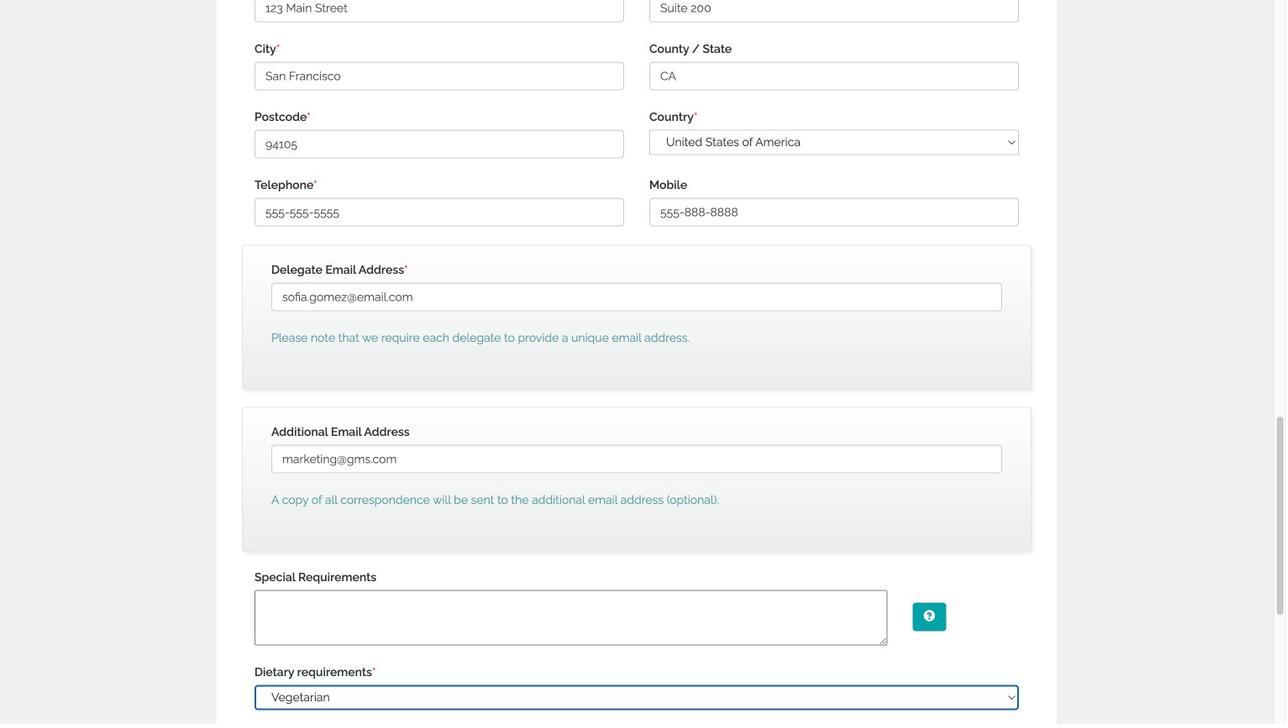 Task type: describe. For each thing, give the bounding box(es) containing it.
Address 2 text field
[[649, 0, 1019, 22]]

Mobile telephone field
[[649, 198, 1019, 227]]

Additional Email Address email field
[[271, 445, 1002, 474]]



Task type: vqa. For each thing, say whether or not it's contained in the screenshot.
'job title' text field
no



Task type: locate. For each thing, give the bounding box(es) containing it.
Address 1 text field
[[255, 0, 624, 22]]

Postcode text field
[[255, 130, 624, 158]]

question sign image
[[924, 610, 935, 622]]

County / State text field
[[649, 62, 1019, 90]]

Telephone telephone field
[[255, 198, 624, 227]]

City text field
[[255, 62, 624, 90]]

None text field
[[255, 590, 887, 646]]

Delegate Email Address email field
[[271, 283, 1002, 311]]



